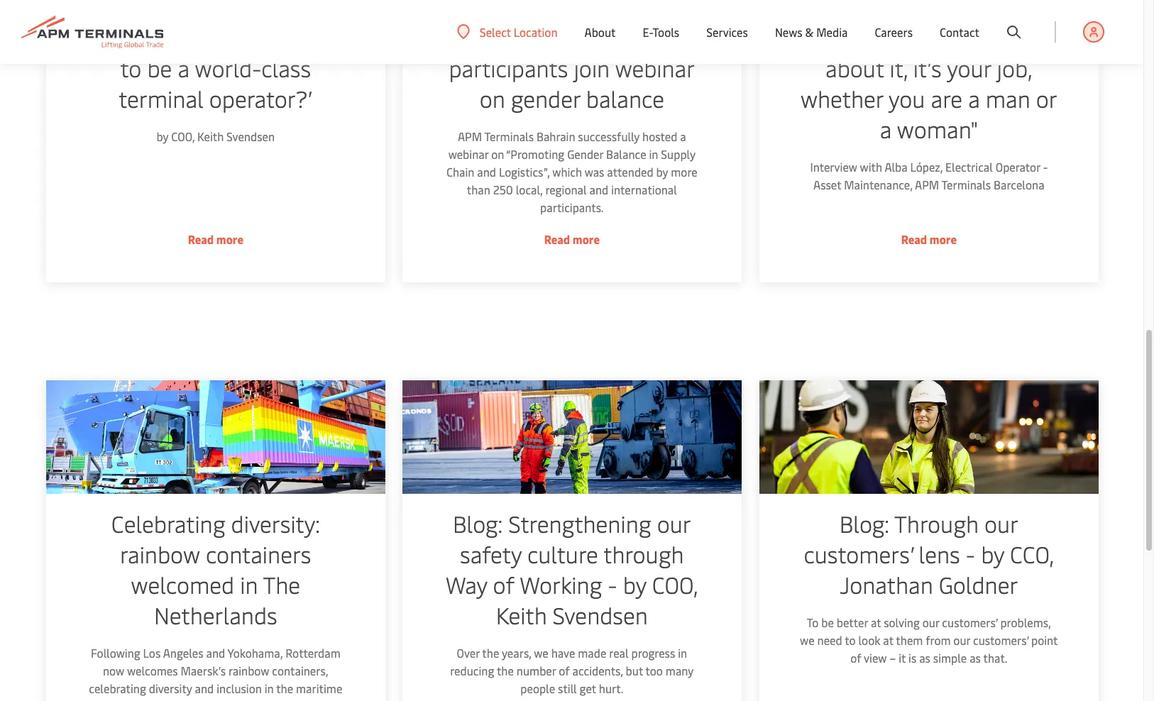 Task type: locate. For each thing, give the bounding box(es) containing it.
- right working
[[608, 569, 617, 600]]

celebrating
[[88, 681, 145, 696]]

of inside blog: strengthening our safety culture through way of working - by coo, keith svendsen
[[493, 569, 514, 600]]

3 read from the left
[[901, 231, 927, 247]]

0 horizontal spatial 250
[[493, 182, 513, 197]]

you right "if
[[848, 22, 885, 53]]

blog: up way
[[453, 508, 502, 539]]

to down better
[[844, 632, 855, 648]]

read for your
[[901, 231, 927, 247]]

1 horizontal spatial we
[[800, 632, 814, 648]]

1 horizontal spatial rainbow
[[228, 663, 269, 679]]

0 horizontal spatial at
[[870, 615, 881, 630]]

0 horizontal spatial be
[[147, 53, 171, 83]]

it,
[[889, 53, 907, 83]]

1 horizontal spatial be
[[821, 615, 833, 630]]

- inside interview with alba lópez, electrical operator - asset maintenance, apm terminals barcelona
[[1043, 159, 1047, 175]]

1 horizontal spatial svendsen
[[552, 600, 648, 630]]

svendsen down operator?'
[[226, 128, 274, 144]]

more for "if you are passionate about it, it's your job, whether you are a man or a woman"
[[929, 231, 956, 247]]

the right over at the bottom left of the page
[[482, 645, 499, 661]]

through
[[894, 508, 978, 539]]

blog: 'what does it mean to be a world-class terminal operator?'
[[91, 22, 338, 114]]

electrical
[[945, 159, 993, 175]]

yokohama,
[[227, 645, 282, 661]]

by up the real
[[623, 569, 646, 600]]

be
[[147, 53, 171, 83], [821, 615, 833, 630]]

1 horizontal spatial of
[[559, 663, 569, 679]]

culture
[[527, 539, 598, 569]]

210421 through our customers lens image
[[759, 380, 1098, 494]]

2 horizontal spatial -
[[1043, 159, 1047, 175]]

the inside following los angeles and yokohama, rotterdam now welcomes maersk's rainbow containers, celebrating diversity and inclusion in the maritime and port logistics sectors.
[[275, 681, 293, 696]]

2 vertical spatial the
[[275, 681, 293, 696]]

in up many
[[678, 645, 687, 661]]

0 horizontal spatial -
[[608, 569, 617, 600]]

does
[[209, 22, 257, 53]]

2 horizontal spatial blog:
[[839, 508, 889, 539]]

keith
[[197, 128, 223, 144], [496, 600, 547, 630]]

as right is
[[919, 650, 930, 666]]

by down supply
[[656, 164, 668, 180]]

made
[[578, 645, 606, 661]]

to left the 'what
[[120, 53, 141, 83]]

1 horizontal spatial at
[[883, 632, 893, 648]]

'what
[[145, 22, 203, 53]]

blog: strengthening our safety culture through way of working - by coo, keith svendsen
[[445, 508, 698, 630]]

following
[[90, 645, 140, 661]]

webinar up chain
[[448, 146, 488, 162]]

1 horizontal spatial 250
[[606, 22, 646, 53]]

but
[[626, 663, 643, 679]]

2 horizontal spatial read
[[901, 231, 927, 247]]

about
[[585, 24, 616, 40]]

we up number
[[534, 645, 548, 661]]

more
[[671, 164, 697, 180], [216, 231, 243, 247], [572, 231, 600, 247], [929, 231, 956, 247]]

0 horizontal spatial apm
[[458, 128, 482, 144]]

in up sectors. at bottom left
[[264, 681, 273, 696]]

woman"
[[897, 114, 978, 144]]

in down hosted
[[649, 146, 658, 162]]

in left the at the bottom left of page
[[239, 569, 257, 600]]

working
[[520, 569, 602, 600]]

0 horizontal spatial you
[[848, 22, 885, 53]]

we inside over the years, we have made real progress in reducing the number of accidents, but too many people still get hurt.
[[534, 645, 548, 661]]

we inside to be better at solving our customers' problems, we need to look at them from our customers' point of view – it is as simple as that.
[[800, 632, 814, 648]]

be right to at the bottom right of page
[[821, 615, 833, 630]]

interview with alba lópez, electrical operator - asset maintenance, apm terminals barcelona
[[810, 159, 1047, 192]]

in inside over the years, we have made real progress in reducing the number of accidents, but too many people still get hurt.
[[678, 645, 687, 661]]

250 inside more than 250 participants join webinar on gender balance
[[606, 22, 646, 53]]

containers
[[205, 539, 311, 569]]

it right –
[[898, 650, 905, 666]]

welcomed
[[130, 569, 234, 600]]

by inside blog: strengthening our safety culture through way of working - by coo, keith svendsen
[[623, 569, 646, 600]]

250
[[606, 22, 646, 53], [493, 182, 513, 197]]

more for blog: 'what does it mean to be a world-class terminal operator?'
[[216, 231, 243, 247]]

maritime
[[295, 681, 342, 696]]

apm
[[458, 128, 482, 144], [915, 177, 939, 192]]

whether
[[800, 83, 883, 114]]

on up the logistics",
[[491, 146, 504, 162]]

svendsen inside blog: strengthening our safety culture through way of working - by coo, keith svendsen
[[552, 600, 648, 630]]

1 horizontal spatial coo,
[[652, 569, 698, 600]]

rainbow inside following los angeles and yokohama, rotterdam now welcomes maersk's rainbow containers, celebrating diversity and inclusion in the maritime and port logistics sectors.
[[228, 663, 269, 679]]

1 vertical spatial keith
[[496, 600, 547, 630]]

a left world-
[[177, 53, 189, 83]]

1 horizontal spatial to
[[844, 632, 855, 648]]

0 vertical spatial on
[[479, 83, 505, 114]]

blog: inside blog: 'what does it mean to be a world-class terminal operator?'
[[91, 22, 141, 53]]

0 horizontal spatial terminals
[[484, 128, 534, 144]]

1 vertical spatial apm
[[915, 177, 939, 192]]

2 horizontal spatial read more
[[901, 231, 956, 247]]

of inside to be better at solving our customers' problems, we need to look at them from our customers' point of view – it is as simple as that.
[[850, 650, 861, 666]]

1 vertical spatial are
[[931, 83, 962, 114]]

our inside blog: through our customers' lens - by cco, jonathan goldner
[[984, 508, 1018, 539]]

customers' up the that. at the bottom
[[973, 632, 1028, 648]]

2 horizontal spatial of
[[850, 650, 861, 666]]

0 horizontal spatial coo,
[[171, 128, 194, 144]]

1 read more from the left
[[187, 231, 243, 247]]

of down have
[[559, 663, 569, 679]]

is
[[908, 650, 916, 666]]

3 read more from the left
[[901, 231, 956, 247]]

keith down terminal
[[197, 128, 223, 144]]

progress
[[631, 645, 675, 661]]

1 read from the left
[[187, 231, 213, 247]]

on left 'gender'
[[479, 83, 505, 114]]

0 vertical spatial rainbow
[[119, 539, 199, 569]]

0 vertical spatial it
[[263, 22, 276, 53]]

terminals
[[484, 128, 534, 144], [941, 177, 991, 192]]

and down diversity
[[150, 698, 169, 701]]

0 vertical spatial to
[[120, 53, 141, 83]]

1 vertical spatial rainbow
[[228, 663, 269, 679]]

1 vertical spatial terminals
[[941, 177, 991, 192]]

1 vertical spatial it
[[898, 650, 905, 666]]

hurt.
[[599, 681, 623, 696]]

welcomes
[[126, 663, 177, 679]]

and
[[477, 164, 496, 180], [589, 182, 608, 197], [205, 645, 224, 661], [194, 681, 213, 696], [150, 698, 169, 701]]

2 read from the left
[[544, 231, 570, 247]]

1 vertical spatial to
[[844, 632, 855, 648]]

as
[[919, 650, 930, 666], [969, 650, 980, 666]]

- right operator at the right of the page
[[1043, 159, 1047, 175]]

1 vertical spatial svendsen
[[552, 600, 648, 630]]

or
[[1036, 83, 1057, 114]]

0 horizontal spatial webinar
[[448, 146, 488, 162]]

careers
[[875, 24, 913, 40]]

maintenance,
[[844, 177, 912, 192]]

- right lens
[[965, 539, 975, 569]]

0 horizontal spatial keith
[[197, 128, 223, 144]]

blog: for strengthening
[[453, 508, 502, 539]]

more
[[497, 22, 549, 53]]

participants.
[[540, 199, 603, 215]]

blog: inside blog: strengthening our safety culture through way of working - by coo, keith svendsen
[[453, 508, 502, 539]]

blog: inside blog: through our customers' lens - by cco, jonathan goldner
[[839, 508, 889, 539]]

1 horizontal spatial webinar
[[615, 53, 695, 83]]

over
[[457, 645, 479, 661]]

are
[[890, 22, 922, 53], [931, 83, 962, 114]]

1 horizontal spatial -
[[965, 539, 975, 569]]

it inside to be better at solving our customers' problems, we need to look at them from our customers' point of view – it is as simple as that.
[[898, 650, 905, 666]]

we
[[800, 632, 814, 648], [534, 645, 548, 661]]

0 vertical spatial customers'
[[803, 539, 913, 569]]

logistics
[[196, 698, 238, 701]]

lópez,
[[910, 159, 942, 175]]

0 horizontal spatial to
[[120, 53, 141, 83]]

balance
[[606, 146, 646, 162]]

0 horizontal spatial as
[[919, 650, 930, 666]]

0 vertical spatial be
[[147, 53, 171, 83]]

to inside to be better at solving our customers' problems, we need to look at them from our customers' point of view – it is as simple as that.
[[844, 632, 855, 648]]

angeles
[[162, 645, 203, 661]]

0 horizontal spatial read
[[187, 231, 213, 247]]

blog: left the 'what
[[91, 22, 141, 53]]

way
[[445, 569, 487, 600]]

careers button
[[875, 0, 913, 64]]

1 vertical spatial coo,
[[652, 569, 698, 600]]

of right way
[[493, 569, 514, 600]]

by left cco,
[[981, 539, 1004, 569]]

you right about
[[888, 83, 925, 114]]

0 vertical spatial terminals
[[484, 128, 534, 144]]

0 vertical spatial webinar
[[615, 53, 695, 83]]

0 vertical spatial apm
[[458, 128, 482, 144]]

customers' up better
[[803, 539, 913, 569]]

0 horizontal spatial it
[[263, 22, 276, 53]]

0 horizontal spatial than
[[467, 182, 490, 197]]

by inside blog: through our customers' lens - by cco, jonathan goldner
[[981, 539, 1004, 569]]

1 horizontal spatial apm
[[915, 177, 939, 192]]

1 horizontal spatial you
[[888, 83, 925, 114]]

to inside blog: 'what does it mean to be a world-class terminal operator?'
[[120, 53, 141, 83]]

los
[[142, 645, 160, 661]]

0 vertical spatial 250
[[606, 22, 646, 53]]

than inside more than 250 participants join webinar on gender balance
[[555, 22, 601, 53]]

at up –
[[883, 632, 893, 648]]

participants
[[449, 53, 568, 83]]

read for gender
[[544, 231, 570, 247]]

the down containers,
[[275, 681, 293, 696]]

250 inside apm terminals bahrain successfully hosted a webinar on "promoting gender balance in supply chain and logistics", which was attended by more than 250 local, regional and international participants.
[[493, 182, 513, 197]]

news
[[775, 24, 803, 40]]

webinar down e-tools
[[615, 53, 695, 83]]

terminals down electrical
[[941, 177, 991, 192]]

1 horizontal spatial than
[[555, 22, 601, 53]]

select location button
[[457, 24, 558, 39]]

and up logistics
[[194, 681, 213, 696]]

at up look
[[870, 615, 881, 630]]

terminals up "promoting
[[484, 128, 534, 144]]

mean
[[282, 22, 338, 53]]

0 horizontal spatial rainbow
[[119, 539, 199, 569]]

1 horizontal spatial read more
[[544, 231, 600, 247]]

as left the that. at the bottom
[[969, 650, 980, 666]]

be inside to be better at solving our customers' problems, we need to look at them from our customers' point of view – it is as simple as that.
[[821, 615, 833, 630]]

210414 blog keith main image
[[402, 380, 741, 494]]

successfully
[[578, 128, 639, 144]]

1 horizontal spatial blog:
[[453, 508, 502, 539]]

1 vertical spatial on
[[491, 146, 504, 162]]

0 vertical spatial are
[[890, 22, 922, 53]]

1 vertical spatial be
[[821, 615, 833, 630]]

safety
[[460, 539, 521, 569]]

maersk's
[[180, 663, 225, 679]]

be left world-
[[147, 53, 171, 83]]

more than 250 participants join webinar on gender balance
[[449, 22, 695, 114]]

world-
[[194, 53, 261, 83]]

0 horizontal spatial we
[[534, 645, 548, 661]]

0 horizontal spatial read more
[[187, 231, 243, 247]]

–
[[889, 650, 896, 666]]

apm up chain
[[458, 128, 482, 144]]

&
[[805, 24, 814, 40]]

1 horizontal spatial keith
[[496, 600, 547, 630]]

operator
[[995, 159, 1040, 175]]

0 horizontal spatial blog:
[[91, 22, 141, 53]]

it right does
[[263, 22, 276, 53]]

1 horizontal spatial as
[[969, 650, 980, 666]]

a up supply
[[680, 128, 686, 144]]

a
[[177, 53, 189, 83], [968, 83, 980, 114], [879, 114, 891, 144], [680, 128, 686, 144]]

- inside blog: strengthening our safety culture through way of working - by coo, keith svendsen
[[608, 569, 617, 600]]

"if you are passionate about it, it's your job, whether you are a man or a woman"
[[800, 22, 1057, 144]]

1 horizontal spatial it
[[898, 650, 905, 666]]

media
[[816, 24, 848, 40]]

cco,
[[1010, 539, 1054, 569]]

and up maersk's in the bottom of the page
[[205, 645, 224, 661]]

the
[[482, 645, 499, 661], [497, 663, 514, 679], [275, 681, 293, 696]]

webinar
[[615, 53, 695, 83], [448, 146, 488, 162]]

1 vertical spatial than
[[467, 182, 490, 197]]

svendsen
[[226, 128, 274, 144], [552, 600, 648, 630]]

coo, inside blog: strengthening our safety culture through way of working - by coo, keith svendsen
[[652, 569, 698, 600]]

local,
[[516, 182, 542, 197]]

contact button
[[940, 0, 980, 64]]

e-tools button
[[643, 0, 679, 64]]

1 vertical spatial webinar
[[448, 146, 488, 162]]

customers' up from
[[942, 615, 997, 630]]

sectors.
[[240, 698, 280, 701]]

a left man
[[968, 83, 980, 114]]

need
[[817, 632, 842, 648]]

0 vertical spatial than
[[555, 22, 601, 53]]

1 horizontal spatial terminals
[[941, 177, 991, 192]]

of
[[493, 569, 514, 600], [850, 650, 861, 666], [559, 663, 569, 679]]

the down the years,
[[497, 663, 514, 679]]

you
[[848, 22, 885, 53], [888, 83, 925, 114]]

more inside apm terminals bahrain successfully hosted a webinar on "promoting gender balance in supply chain and logistics", which was attended by more than 250 local, regional and international participants.
[[671, 164, 697, 180]]

blog: up jonathan
[[839, 508, 889, 539]]

we down to at the bottom right of page
[[800, 632, 814, 648]]

svendsen up made
[[552, 600, 648, 630]]

blog: for 'what
[[91, 22, 141, 53]]

apm down lópez,
[[915, 177, 939, 192]]

than inside apm terminals bahrain successfully hosted a webinar on "promoting gender balance in supply chain and logistics", which was attended by more than 250 local, regional and international participants.
[[467, 182, 490, 197]]

terminals inside interview with alba lópez, electrical operator - asset maintenance, apm terminals barcelona
[[941, 177, 991, 192]]

0 horizontal spatial of
[[493, 569, 514, 600]]

about button
[[585, 0, 616, 64]]

bahrain
[[536, 128, 575, 144]]

1 vertical spatial the
[[497, 663, 514, 679]]

1 horizontal spatial read
[[544, 231, 570, 247]]

2 read more from the left
[[544, 231, 600, 247]]

0 vertical spatial svendsen
[[226, 128, 274, 144]]

keith up the years,
[[496, 600, 547, 630]]

1 vertical spatial 250
[[493, 182, 513, 197]]

services button
[[706, 0, 748, 64]]

of left view
[[850, 650, 861, 666]]



Task type: vqa. For each thing, say whether or not it's contained in the screenshot.
"If
yes



Task type: describe. For each thing, give the bounding box(es) containing it.
jonathan
[[839, 569, 933, 600]]

e-tools
[[643, 24, 679, 40]]

"promoting
[[506, 146, 564, 162]]

0 vertical spatial the
[[482, 645, 499, 661]]

in inside apm terminals bahrain successfully hosted a webinar on "promoting gender balance in supply chain and logistics", which was attended by more than 250 local, regional and international participants.
[[649, 146, 658, 162]]

in inside "celebrating diversity: rainbow containers welcomed in the netherlands"
[[239, 569, 257, 600]]

on inside apm terminals bahrain successfully hosted a webinar on "promoting gender balance in supply chain and logistics", which was attended by more than 250 local, regional and international participants.
[[491, 146, 504, 162]]

read more for gender
[[544, 231, 600, 247]]

many
[[665, 663, 694, 679]]

1 vertical spatial customers'
[[942, 615, 997, 630]]

terminal
[[118, 83, 203, 114]]

services
[[706, 24, 748, 40]]

goldner
[[938, 569, 1018, 600]]

international
[[611, 182, 677, 197]]

webinar inside apm terminals bahrain successfully hosted a webinar on "promoting gender balance in supply chain and logistics", which was attended by more than 250 local, regional and international participants.
[[448, 146, 488, 162]]

select location
[[480, 24, 558, 39]]

real
[[609, 645, 628, 661]]

blog: for through
[[839, 508, 889, 539]]

our inside blog: strengthening our safety culture through way of working - by coo, keith svendsen
[[657, 508, 691, 539]]

rotterdam
[[285, 645, 340, 661]]

to
[[806, 615, 818, 630]]

of inside over the years, we have made real progress in reducing the number of accidents, but too many people still get hurt.
[[559, 663, 569, 679]]

balance
[[586, 83, 664, 114]]

webinar inside more than 250 participants join webinar on gender balance
[[615, 53, 695, 83]]

view
[[863, 650, 886, 666]]

join
[[574, 53, 609, 83]]

apm inside apm terminals bahrain successfully hosted a webinar on "promoting gender balance in supply chain and logistics", which was attended by more than 250 local, regional and international participants.
[[458, 128, 482, 144]]

now
[[102, 663, 124, 679]]

customers' inside blog: through our customers' lens - by cco, jonathan goldner
[[803, 539, 913, 569]]

better
[[836, 615, 868, 630]]

by coo, keith svendsen
[[156, 128, 274, 144]]

2 vertical spatial customers'
[[973, 632, 1028, 648]]

0 vertical spatial keith
[[197, 128, 223, 144]]

to be better at solving our customers' problems, we need to look at them from our customers' point of view – it is as simple as that.
[[800, 615, 1058, 666]]

still
[[558, 681, 577, 696]]

following los angeles and yokohama, rotterdam now welcomes maersk's rainbow containers, celebrating diversity and inclusion in the maritime and port logistics sectors.
[[88, 645, 342, 701]]

logistics",
[[499, 164, 550, 180]]

read more for your
[[901, 231, 956, 247]]

was
[[585, 164, 604, 180]]

- inside blog: through our customers' lens - by cco, jonathan goldner
[[965, 539, 975, 569]]

diversity:
[[230, 508, 319, 539]]

celebrating diversity: rainbow containers welcomed in the netherlands
[[111, 508, 319, 630]]

celebrating
[[111, 508, 225, 539]]

class
[[261, 53, 310, 83]]

1 vertical spatial you
[[888, 83, 925, 114]]

attended
[[607, 164, 653, 180]]

a inside blog: 'what does it mean to be a world-class terminal operator?'
[[177, 53, 189, 83]]

them
[[896, 632, 923, 648]]

apm inside interview with alba lópez, electrical operator - asset maintenance, apm terminals barcelona
[[915, 177, 939, 192]]

2 as from the left
[[969, 650, 980, 666]]

210512 rainbow maersk apmt2 hr image
[[45, 380, 384, 494]]

point
[[1031, 632, 1058, 648]]

asset
[[813, 177, 841, 192]]

select
[[480, 24, 511, 39]]

get
[[579, 681, 596, 696]]

in inside following los angeles and yokohama, rotterdam now welcomes maersk's rainbow containers, celebrating diversity and inclusion in the maritime and port logistics sectors.
[[264, 681, 273, 696]]

and right chain
[[477, 164, 496, 180]]

blog: through our customers' lens - by cco, jonathan goldner
[[803, 508, 1054, 600]]

passionate
[[928, 22, 1036, 53]]

a up alba
[[879, 114, 891, 144]]

terminals inside apm terminals bahrain successfully hosted a webinar on "promoting gender balance in supply chain and logistics", which was attended by more than 250 local, regional and international participants.
[[484, 128, 534, 144]]

more for more than 250 participants join webinar on gender balance
[[572, 231, 600, 247]]

through
[[603, 539, 684, 569]]

barcelona
[[993, 177, 1044, 192]]

strengthening
[[508, 508, 651, 539]]

solving
[[883, 615, 919, 630]]

rainbow inside "celebrating diversity: rainbow containers welcomed in the netherlands"
[[119, 539, 199, 569]]

that.
[[983, 650, 1007, 666]]

location
[[514, 24, 558, 39]]

e-
[[643, 24, 653, 40]]

and down was
[[589, 182, 608, 197]]

0 vertical spatial at
[[870, 615, 881, 630]]

0 vertical spatial you
[[848, 22, 885, 53]]

interview
[[810, 159, 857, 175]]

tools
[[653, 24, 679, 40]]

operator?'
[[209, 83, 312, 114]]

"if
[[821, 22, 843, 53]]

gender
[[567, 146, 603, 162]]

be inside blog: 'what does it mean to be a world-class terminal operator?'
[[147, 53, 171, 83]]

apm terminals bahrain successfully hosted a webinar on "promoting gender balance in supply chain and logistics", which was attended by more than 250 local, regional and international participants.
[[446, 128, 697, 215]]

your
[[947, 53, 991, 83]]

hosted
[[642, 128, 677, 144]]

a inside apm terminals bahrain successfully hosted a webinar on "promoting gender balance in supply chain and logistics", which was attended by more than 250 local, regional and international participants.
[[680, 128, 686, 144]]

problems,
[[1000, 615, 1051, 630]]

chain
[[446, 164, 474, 180]]

it's
[[913, 53, 941, 83]]

read more for a
[[187, 231, 243, 247]]

read for a
[[187, 231, 213, 247]]

reducing
[[450, 663, 494, 679]]

lens
[[918, 539, 960, 569]]

diversity
[[148, 681, 191, 696]]

number
[[516, 663, 556, 679]]

1 vertical spatial at
[[883, 632, 893, 648]]

man
[[985, 83, 1030, 114]]

by inside apm terminals bahrain successfully hosted a webinar on "promoting gender balance in supply chain and logistics", which was attended by more than 250 local, regional and international participants.
[[656, 164, 668, 180]]

1 horizontal spatial are
[[931, 83, 962, 114]]

1 as from the left
[[919, 650, 930, 666]]

news & media button
[[775, 0, 848, 64]]

on inside more than 250 participants join webinar on gender balance
[[479, 83, 505, 114]]

it inside blog: 'what does it mean to be a world-class terminal operator?'
[[263, 22, 276, 53]]

alba
[[884, 159, 907, 175]]

people
[[520, 681, 555, 696]]

about
[[825, 53, 884, 83]]

0 vertical spatial coo,
[[171, 128, 194, 144]]

have
[[551, 645, 575, 661]]

from
[[925, 632, 950, 648]]

0 horizontal spatial svendsen
[[226, 128, 274, 144]]

by down terminal
[[156, 128, 168, 144]]

keith inside blog: strengthening our safety culture through way of working - by coo, keith svendsen
[[496, 600, 547, 630]]

0 horizontal spatial are
[[890, 22, 922, 53]]



